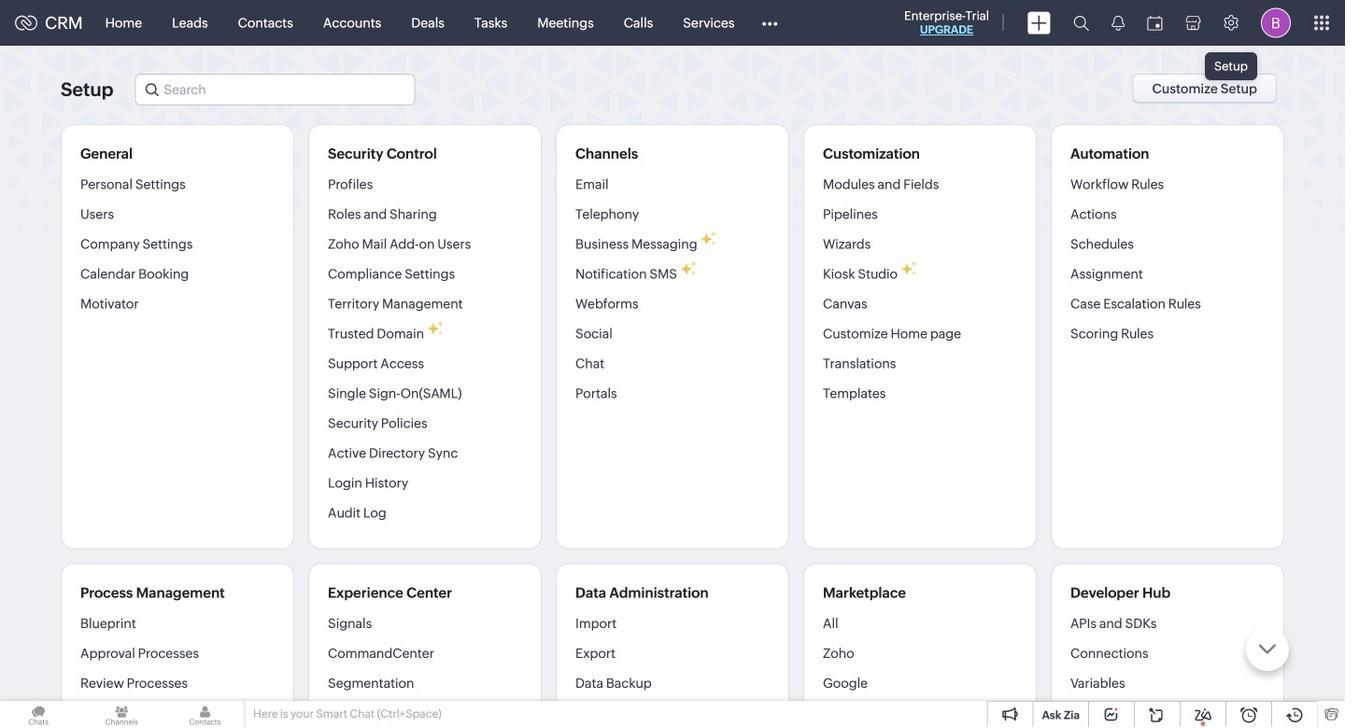Task type: vqa. For each thing, say whether or not it's contained in the screenshot.
Home
no



Task type: locate. For each thing, give the bounding box(es) containing it.
signals element
[[1100, 0, 1136, 46]]

None field
[[135, 74, 415, 106]]

profile image
[[1261, 8, 1291, 38]]

create menu element
[[1016, 0, 1062, 45]]

Search text field
[[136, 75, 414, 105]]

signals image
[[1112, 15, 1125, 31]]

calendar image
[[1147, 15, 1163, 30]]

search element
[[1062, 0, 1100, 46]]



Task type: describe. For each thing, give the bounding box(es) containing it.
chats image
[[0, 701, 77, 728]]

contacts image
[[167, 701, 243, 728]]

Other Modules field
[[750, 8, 790, 38]]

search image
[[1073, 15, 1089, 31]]

create menu image
[[1027, 12, 1051, 34]]

profile element
[[1250, 0, 1302, 45]]

logo image
[[15, 15, 37, 30]]

channels image
[[83, 701, 160, 728]]



